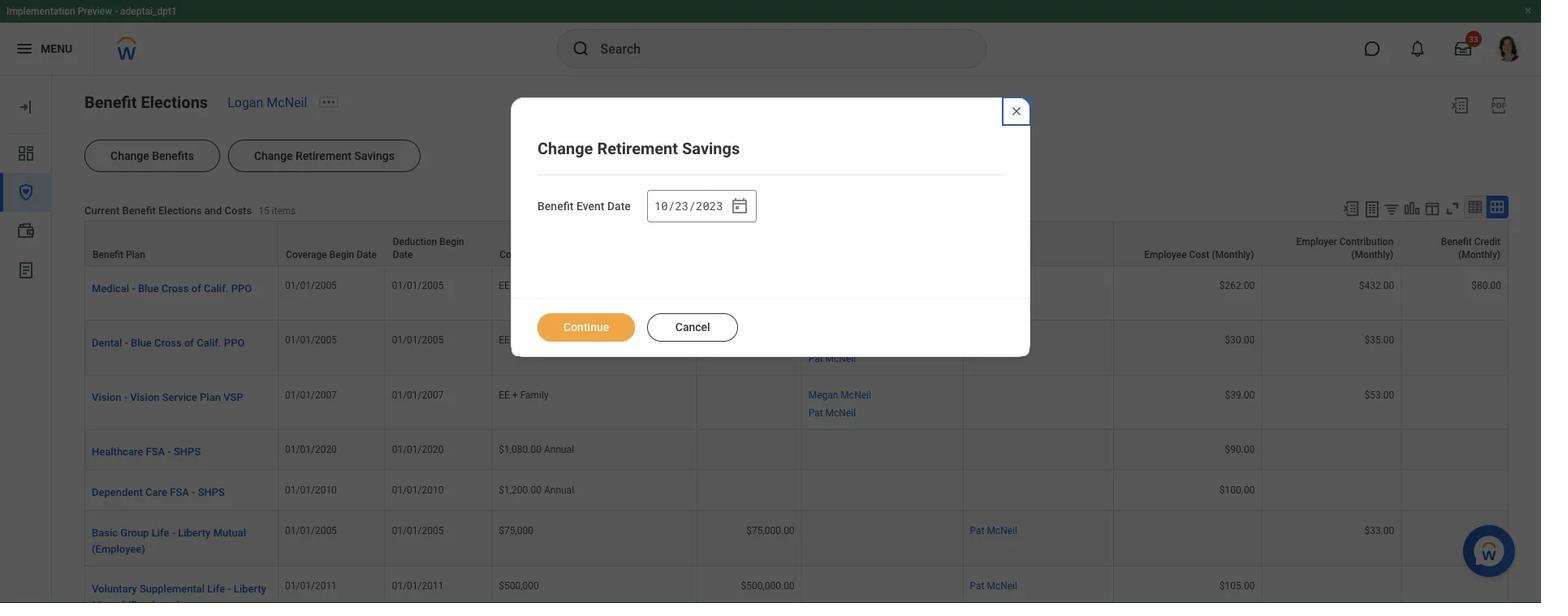 Task type: vqa. For each thing, say whether or not it's contained in the screenshot.
'-' inside The Healthcare Fsa - Shps LINK
yes



Task type: locate. For each thing, give the bounding box(es) containing it.
+ for vision - vision service plan vsp
[[512, 389, 518, 401]]

0 horizontal spatial fsa
[[146, 446, 165, 458]]

0 horizontal spatial change
[[110, 149, 149, 162]]

0 vertical spatial +
[[512, 280, 518, 292]]

calif.
[[204, 282, 229, 294], [197, 337, 221, 349]]

1 vertical spatial annual
[[544, 484, 574, 496]]

0 vertical spatial liberty
[[178, 527, 211, 539]]

cost
[[1189, 249, 1209, 261]]

2 vertical spatial ee
[[499, 389, 510, 401]]

dependent care fsa - shps row
[[84, 471, 1509, 511]]

0 vertical spatial ee + family
[[499, 280, 549, 292]]

0 vertical spatial ppo
[[231, 282, 252, 294]]

1 vertical spatial shps
[[198, 486, 225, 499]]

(employee)
[[92, 543, 145, 555], [127, 599, 181, 603]]

0 vertical spatial shps
[[174, 446, 201, 458]]

benefit for benefit event date
[[538, 200, 574, 213]]

$33.00
[[1365, 525, 1394, 536]]

$1,200.00
[[499, 484, 542, 496]]

calif. for medical - blue cross of calif. ppo
[[204, 282, 229, 294]]

mutual down voluntary
[[92, 599, 125, 603]]

cross down benefit plan popup button
[[161, 282, 189, 294]]

continue button
[[538, 313, 635, 342]]

mcneil inside megan mcneil link
[[841, 389, 871, 401]]

1 coverage from the left
[[286, 249, 327, 261]]

change benefits button
[[84, 140, 220, 172]]

1 horizontal spatial 01/01/2011
[[392, 581, 444, 592]]

items selected list for dental - blue cross of calif. ppo
[[809, 334, 897, 365]]

1 + from the top
[[512, 280, 518, 292]]

table image
[[1467, 199, 1484, 215]]

cell
[[697, 266, 802, 321], [697, 321, 802, 375], [1402, 321, 1509, 375], [697, 375, 802, 430], [963, 375, 1114, 430], [1402, 375, 1509, 430], [697, 430, 802, 471], [802, 430, 963, 471], [963, 430, 1114, 471], [1262, 430, 1402, 471], [1402, 430, 1509, 471], [697, 471, 802, 511], [802, 471, 963, 511], [963, 471, 1114, 511], [1262, 471, 1402, 511], [1402, 471, 1509, 511], [802, 511, 963, 567], [1114, 511, 1262, 567], [1402, 511, 1509, 567], [802, 567, 963, 603], [1262, 567, 1402, 603], [1402, 567, 1509, 603]]

1 vertical spatial cross
[[154, 337, 182, 349]]

items selected list inside vision - vision service plan vsp row
[[809, 386, 897, 419]]

1 ee + family from the top
[[499, 280, 549, 292]]

0 horizontal spatial vision
[[92, 391, 121, 403]]

1 horizontal spatial mutual
[[213, 527, 246, 539]]

benefit plan button
[[85, 222, 278, 266]]

0 vertical spatial mutual
[[213, 527, 246, 539]]

items selected list inside medical - blue cross of calif. ppo row
[[809, 279, 897, 310]]

blue inside 'link'
[[131, 337, 152, 349]]

2 vertical spatial family
[[520, 389, 549, 401]]

shps up dependent care fsa - shps link
[[174, 446, 201, 458]]

life right supplemental
[[207, 583, 225, 595]]

1 / from the left
[[668, 199, 675, 214]]

savings inside dialog
[[682, 139, 740, 158]]

of
[[191, 282, 201, 294], [184, 337, 194, 349]]

benefit left the credit
[[1441, 236, 1472, 248]]

mutual
[[213, 527, 246, 539], [92, 599, 125, 603]]

mutual for voluntary supplemental life - liberty mutual  (employee)
[[92, 599, 125, 603]]

ee + family inside vision - vision service plan vsp row
[[499, 389, 549, 401]]

1 ee from the top
[[499, 280, 510, 292]]

family inside vision - vision service plan vsp row
[[520, 389, 549, 401]]

1 horizontal spatial liberty
[[234, 583, 266, 595]]

0 horizontal spatial 01/01/2020
[[285, 444, 337, 455]]

(monthly) up the $262.00
[[1212, 249, 1254, 261]]

1 items selected list from the top
[[809, 279, 897, 310]]

(employee) down supplemental
[[127, 599, 181, 603]]

shps
[[174, 446, 201, 458], [198, 486, 225, 499]]

3 + from the top
[[512, 389, 518, 401]]

0 vertical spatial ee
[[499, 280, 510, 292]]

0 vertical spatial blue
[[138, 282, 159, 294]]

3 items selected list from the top
[[809, 386, 897, 419]]

annual
[[544, 444, 574, 455], [544, 484, 574, 496]]

benefit inside popup button
[[93, 249, 124, 261]]

(monthly) inside 'employer contribution (monthly)'
[[1351, 249, 1394, 261]]

life right group on the bottom left of page
[[152, 527, 169, 539]]

change left benefits
[[110, 149, 149, 162]]

vision left service
[[130, 391, 160, 403]]

implementation preview -   adeptai_dpt1 banner
[[0, 0, 1541, 75]]

ppo for dental - blue cross of calif. ppo
[[224, 337, 245, 349]]

1 vertical spatial ppo
[[224, 337, 245, 349]]

benefits
[[152, 149, 194, 162]]

change retirement savings up 10
[[538, 139, 740, 158]]

1 vertical spatial life
[[207, 583, 225, 595]]

begin
[[439, 236, 464, 248], [329, 249, 354, 261]]

- left service
[[124, 391, 127, 403]]

vision down the dental
[[92, 391, 121, 403]]

date for deduction begin date
[[393, 249, 413, 261]]

change down logan mcneil link
[[254, 149, 293, 162]]

0 horizontal spatial 01/01/2010
[[285, 484, 337, 496]]

ppo
[[231, 282, 252, 294], [224, 337, 245, 349]]

megan
[[809, 389, 838, 401]]

blue
[[138, 282, 159, 294], [131, 337, 152, 349]]

of for medical - blue cross of calif. ppo
[[191, 282, 201, 294]]

and
[[204, 204, 222, 216]]

plan inside row
[[200, 391, 221, 403]]

pat inside voluntary supplemental life - liberty mutual  (employee) row
[[970, 581, 984, 592]]

$262.00
[[1220, 280, 1255, 292]]

1 family from the top
[[520, 280, 549, 292]]

date inside change retirement savings dialog
[[607, 200, 631, 213]]

0 vertical spatial begin
[[439, 236, 464, 248]]

adeptai_dpt1
[[120, 6, 177, 17]]

1 horizontal spatial 01/01/2010
[[392, 484, 444, 496]]

annual inside dependent care fsa - shps "row"
[[544, 484, 574, 496]]

annual inside healthcare fsa - shps row
[[544, 444, 574, 455]]

$53.00
[[1365, 389, 1394, 401]]

change up benefit event date at top left
[[538, 139, 593, 158]]

items selected list inside dental - blue cross of calif. ppo row
[[809, 334, 897, 365]]

mutual inside basic group life - liberty mutual (employee)
[[213, 527, 246, 539]]

life for group
[[152, 527, 169, 539]]

annual right $1,080.00
[[544, 444, 574, 455]]

1 vision from the left
[[92, 391, 121, 403]]

ee for vision - vision service plan vsp
[[499, 389, 510, 401]]

3 ee from the top
[[499, 389, 510, 401]]

2 ee + family from the top
[[499, 335, 549, 346]]

benefit inside benefit credit (monthly)
[[1441, 236, 1472, 248]]

row
[[84, 221, 1509, 266]]

01/01/2007
[[285, 389, 337, 401], [392, 389, 444, 401]]

export to excel image
[[1450, 96, 1470, 115]]

coverage down benefit event date at top left
[[500, 249, 541, 261]]

2 horizontal spatial (monthly)
[[1458, 249, 1501, 261]]

medical - blue cross of calif. ppo row
[[84, 266, 1509, 321]]

ee inside vision - vision service plan vsp row
[[499, 389, 510, 401]]

0 horizontal spatial date
[[357, 249, 377, 261]]

cross up vision - vision service plan vsp link
[[154, 337, 182, 349]]

ee inside medical - blue cross of calif. ppo row
[[499, 280, 510, 292]]

1 horizontal spatial /
[[689, 199, 696, 214]]

- inside "row"
[[192, 486, 195, 499]]

0 vertical spatial life
[[152, 527, 169, 539]]

2 family from the top
[[520, 335, 549, 346]]

calif. up service
[[197, 337, 221, 349]]

begin for coverage
[[329, 249, 354, 261]]

/ right 10
[[668, 199, 675, 214]]

supplemental
[[140, 583, 205, 595]]

life inside voluntary supplemental life - liberty mutual  (employee)
[[207, 583, 225, 595]]

ppo down benefit plan popup button
[[231, 282, 252, 294]]

blue right the dental
[[131, 337, 152, 349]]

change inside dialog
[[538, 139, 593, 158]]

contribution
[[1340, 236, 1394, 248]]

calif. down benefit plan popup button
[[204, 282, 229, 294]]

mcneil inside voluntary supplemental life - liberty mutual  (employee) row
[[987, 581, 1017, 592]]

change for change benefits button
[[110, 149, 149, 162]]

retirement up 10
[[597, 139, 678, 158]]

1 vertical spatial blue
[[131, 337, 152, 349]]

1 vertical spatial +
[[512, 335, 518, 346]]

1 vertical spatial plan
[[200, 391, 221, 403]]

- right supplemental
[[228, 583, 231, 595]]

01/01/2011
[[285, 581, 337, 592], [392, 581, 444, 592]]

/ right 23 in the left of the page
[[689, 199, 696, 214]]

1 horizontal spatial date
[[393, 249, 413, 261]]

0 horizontal spatial retirement
[[296, 149, 352, 162]]

-
[[115, 6, 118, 17], [132, 282, 135, 294], [125, 337, 128, 349], [124, 391, 127, 403], [168, 446, 171, 458], [192, 486, 195, 499], [172, 527, 175, 539], [228, 583, 231, 595]]

2 annual from the top
[[544, 484, 574, 496]]

change for change retirement savings button
[[254, 149, 293, 162]]

plan left vsp
[[200, 391, 221, 403]]

items selected list up healthcare fsa - shps row
[[809, 386, 897, 419]]

export to excel image
[[1342, 200, 1360, 218]]

01/01/2010
[[285, 484, 337, 496], [392, 484, 444, 496]]

liberty inside voluntary supplemental life - liberty mutual  (employee)
[[234, 583, 266, 595]]

1 horizontal spatial coverage
[[500, 249, 541, 261]]

2 01/01/2020 from the left
[[392, 444, 444, 455]]

0 horizontal spatial change retirement savings
[[254, 149, 395, 162]]

calendar image
[[730, 197, 749, 216]]

1 vertical spatial (employee)
[[127, 599, 181, 603]]

items selected list up dental - blue cross of calif. ppo row
[[809, 279, 897, 310]]

0 horizontal spatial liberty
[[178, 527, 211, 539]]

life inside basic group life - liberty mutual (employee)
[[152, 527, 169, 539]]

0 horizontal spatial plan
[[126, 249, 145, 261]]

0 horizontal spatial 01/01/2007
[[285, 389, 337, 401]]

change retirement savings button
[[228, 140, 421, 172]]

plan inside popup button
[[126, 249, 145, 261]]

fsa right healthcare
[[146, 446, 165, 458]]

items selected list containing megan mcneil
[[809, 386, 897, 419]]

blue for dental
[[131, 337, 152, 349]]

ee + family
[[499, 280, 549, 292], [499, 335, 549, 346], [499, 389, 549, 401]]

benefit for benefit plan
[[93, 249, 124, 261]]

date inside deduction begin date
[[393, 249, 413, 261]]

coverage down 'items'
[[286, 249, 327, 261]]

expand/collapse chart image
[[1403, 200, 1421, 218]]

0 vertical spatial family
[[520, 280, 549, 292]]

0 vertical spatial annual
[[544, 444, 574, 455]]

pat mcneil
[[809, 298, 856, 310], [809, 353, 856, 364], [809, 407, 856, 419], [970, 525, 1017, 536], [970, 581, 1017, 592]]

1 annual from the top
[[544, 444, 574, 455]]

mutual up voluntary supplemental life - liberty mutual  (employee) link at the bottom left of page
[[213, 527, 246, 539]]

2 items selected list from the top
[[809, 334, 897, 365]]

logan
[[227, 95, 263, 110]]

begin inside deduction begin date
[[439, 236, 464, 248]]

0 vertical spatial of
[[191, 282, 201, 294]]

cross
[[161, 282, 189, 294], [154, 337, 182, 349]]

date for coverage begin date
[[357, 249, 377, 261]]

1 horizontal spatial savings
[[682, 139, 740, 158]]

+ inside dental - blue cross of calif. ppo row
[[512, 335, 518, 346]]

0 vertical spatial (employee)
[[92, 543, 145, 555]]

$100.00
[[1220, 484, 1255, 496]]

1 vertical spatial ee
[[499, 335, 510, 346]]

1 horizontal spatial (monthly)
[[1351, 249, 1394, 261]]

annual for healthcare fsa - shps
[[544, 444, 574, 455]]

pat inside vision - vision service plan vsp row
[[809, 407, 823, 419]]

ee
[[499, 280, 510, 292], [499, 335, 510, 346], [499, 389, 510, 401]]

0 horizontal spatial savings
[[354, 149, 395, 162]]

cross inside 'link'
[[154, 337, 182, 349]]

3 ee + family from the top
[[499, 389, 549, 401]]

pat mcneil link
[[809, 295, 856, 310], [809, 349, 856, 364], [809, 404, 856, 419], [970, 522, 1017, 536], [970, 577, 1017, 592]]

0 vertical spatial plan
[[126, 249, 145, 261]]

- right preview
[[115, 6, 118, 17]]

2 01/01/2011 from the left
[[392, 581, 444, 592]]

change
[[538, 139, 593, 158], [110, 149, 149, 162], [254, 149, 293, 162]]

benefit up change benefits
[[84, 93, 137, 112]]

family inside medical - blue cross of calif. ppo row
[[520, 280, 549, 292]]

+ inside medical - blue cross of calif. ppo row
[[512, 280, 518, 292]]

1 vertical spatial begin
[[329, 249, 354, 261]]

(employee) for supplemental
[[127, 599, 181, 603]]

benefit right current at the left of the page
[[122, 204, 156, 216]]

2 vertical spatial +
[[512, 389, 518, 401]]

items selected list up megan mcneil link
[[809, 334, 897, 365]]

0 vertical spatial cross
[[161, 282, 189, 294]]

close environment banner image
[[1523, 6, 1533, 15]]

$432.00
[[1359, 280, 1394, 292]]

benefit event date
[[538, 200, 631, 213]]

1 vertical spatial ee + family
[[499, 335, 549, 346]]

0 horizontal spatial 01/01/2011
[[285, 581, 337, 592]]

3 (monthly) from the left
[[1458, 249, 1501, 261]]

1 horizontal spatial 01/01/2007
[[392, 389, 444, 401]]

(monthly) down the credit
[[1458, 249, 1501, 261]]

elections up benefits
[[141, 93, 208, 112]]

2 01/01/2010 from the left
[[392, 484, 444, 496]]

deduction begin date
[[393, 236, 464, 261]]

(monthly)
[[1212, 249, 1254, 261], [1351, 249, 1394, 261], [1458, 249, 1501, 261]]

1 horizontal spatial begin
[[439, 236, 464, 248]]

of inside 'link'
[[184, 337, 194, 349]]

2 horizontal spatial date
[[607, 200, 631, 213]]

1 vertical spatial mutual
[[92, 599, 125, 603]]

0 horizontal spatial coverage
[[286, 249, 327, 261]]

voluntary
[[92, 583, 137, 595]]

0 vertical spatial fsa
[[146, 446, 165, 458]]

elections
[[141, 93, 208, 112], [158, 204, 202, 216]]

1 01/01/2010 from the left
[[285, 484, 337, 496]]

(employee) down basic
[[92, 543, 145, 555]]

fsa inside row
[[146, 446, 165, 458]]

date down the deduction
[[393, 249, 413, 261]]

1 horizontal spatial fsa
[[170, 486, 189, 499]]

$90.00
[[1225, 444, 1255, 455]]

0 horizontal spatial life
[[152, 527, 169, 539]]

fsa right the care
[[170, 486, 189, 499]]

benefit left event
[[538, 200, 574, 213]]

0 horizontal spatial (monthly)
[[1212, 249, 1254, 261]]

annual right $1,200.00
[[544, 484, 574, 496]]

calif. for dental - blue cross of calif. ppo
[[197, 337, 221, 349]]

calif. inside 'link'
[[197, 337, 221, 349]]

ee + family inside medical - blue cross of calif. ppo row
[[499, 280, 549, 292]]

toolbar
[[1335, 196, 1509, 221]]

- right group on the bottom left of page
[[172, 527, 175, 539]]

(employee) inside basic group life - liberty mutual (employee)
[[92, 543, 145, 555]]

0 vertical spatial items selected list
[[809, 279, 897, 310]]

(monthly) inside benefit credit (monthly)
[[1458, 249, 1501, 261]]

retirement
[[597, 139, 678, 158], [296, 149, 352, 162]]

- right medical
[[132, 282, 135, 294]]

mutual inside voluntary supplemental life - liberty mutual  (employee)
[[92, 599, 125, 603]]

1 horizontal spatial change retirement savings
[[538, 139, 740, 158]]

date
[[607, 200, 631, 213], [357, 249, 377, 261], [393, 249, 413, 261]]

1 horizontal spatial 01/01/2020
[[392, 444, 444, 455]]

1 (monthly) from the left
[[1212, 249, 1254, 261]]

1 horizontal spatial change
[[254, 149, 293, 162]]

1 vertical spatial items selected list
[[809, 334, 897, 365]]

ppo inside 'link'
[[224, 337, 245, 349]]

mcneil
[[267, 95, 307, 110], [825, 298, 856, 310], [825, 353, 856, 364], [841, 389, 871, 401], [825, 407, 856, 419], [987, 525, 1017, 536], [987, 581, 1017, 592]]

basic
[[92, 527, 118, 539]]

family
[[520, 280, 549, 292], [520, 335, 549, 346], [520, 389, 549, 401]]

family inside dental - blue cross of calif. ppo row
[[520, 335, 549, 346]]

healthcare fsa - shps link
[[92, 443, 201, 460]]

coverage inside "popup button"
[[500, 249, 541, 261]]

benefit inside change retirement savings dialog
[[538, 200, 574, 213]]

1 horizontal spatial vision
[[130, 391, 160, 403]]

0 horizontal spatial /
[[668, 199, 675, 214]]

liberty right supplemental
[[234, 583, 266, 595]]

items selected list
[[809, 279, 897, 310], [809, 334, 897, 365], [809, 386, 897, 419]]

row containing deduction begin date
[[84, 221, 1509, 266]]

0 horizontal spatial begin
[[329, 249, 354, 261]]

2 (monthly) from the left
[[1351, 249, 1394, 261]]

+ inside vision - vision service plan vsp row
[[512, 389, 518, 401]]

23
[[675, 199, 689, 214]]

ee + family inside dental - blue cross of calif. ppo row
[[499, 335, 549, 346]]

- right the dental
[[125, 337, 128, 349]]

column header
[[802, 221, 963, 266]]

2 ee from the top
[[499, 335, 510, 346]]

date right event
[[607, 200, 631, 213]]

1 vertical spatial family
[[520, 335, 549, 346]]

blue right medical
[[138, 282, 159, 294]]

/
[[668, 199, 675, 214], [689, 199, 696, 214]]

pat mcneil inside list item
[[809, 298, 856, 310]]

select to filter grid data image
[[1383, 201, 1401, 218]]

mutual for basic group life - liberty mutual (employee)
[[213, 527, 246, 539]]

1 vertical spatial liberty
[[234, 583, 266, 595]]

retirement up 'items'
[[296, 149, 352, 162]]

- up dependent care fsa - shps link
[[168, 446, 171, 458]]

- right the care
[[192, 486, 195, 499]]

coverage button
[[492, 222, 697, 266]]

implementation
[[6, 6, 75, 17]]

ee inside dental - blue cross of calif. ppo row
[[499, 335, 510, 346]]

mcneil inside pat mcneil list item
[[825, 298, 856, 310]]

pat
[[809, 298, 823, 310], [809, 353, 823, 364], [809, 407, 823, 419], [970, 525, 984, 536], [970, 581, 984, 592]]

costs
[[225, 204, 252, 216]]

(employee) inside voluntary supplemental life - liberty mutual  (employee)
[[127, 599, 181, 603]]

1 01/01/2007 from the left
[[285, 389, 337, 401]]

2 vertical spatial ee + family
[[499, 389, 549, 401]]

savings
[[682, 139, 740, 158], [354, 149, 395, 162]]

$30.00
[[1225, 335, 1255, 346]]

- inside 'link'
[[125, 337, 128, 349]]

0 vertical spatial calif.
[[204, 282, 229, 294]]

coverage inside popup button
[[286, 249, 327, 261]]

2 horizontal spatial change
[[538, 139, 593, 158]]

click to view/edit grid preferences image
[[1423, 200, 1441, 218]]

shps right the care
[[198, 486, 225, 499]]

2 coverage from the left
[[500, 249, 541, 261]]

logan mcneil link
[[227, 95, 307, 110]]

2 + from the top
[[512, 335, 518, 346]]

1 vertical spatial of
[[184, 337, 194, 349]]

3 family from the top
[[520, 389, 549, 401]]

family for dental - blue cross of calif. ppo
[[520, 335, 549, 346]]

date left deduction begin date
[[357, 249, 377, 261]]

elections left and
[[158, 204, 202, 216]]

1 vertical spatial fsa
[[170, 486, 189, 499]]

pat inside dental - blue cross of calif. ppo row
[[809, 353, 823, 364]]

change retirement savings dialog
[[511, 97, 1030, 357]]

plan up medical
[[126, 249, 145, 261]]

shps inside "row"
[[198, 486, 225, 499]]

1 horizontal spatial retirement
[[597, 139, 678, 158]]

0 horizontal spatial mutual
[[92, 599, 125, 603]]

vision - vision service plan vsp row
[[84, 375, 1509, 430]]

(monthly) down contribution
[[1351, 249, 1394, 261]]

1 horizontal spatial life
[[207, 583, 225, 595]]

of down benefit plan popup button
[[191, 282, 201, 294]]

liberty down dependent care fsa - shps
[[178, 527, 211, 539]]

change retirement savings up 'items'
[[254, 149, 395, 162]]

of up service
[[184, 337, 194, 349]]

2 vertical spatial items selected list
[[809, 386, 897, 419]]

ppo up vsp
[[224, 337, 245, 349]]

liberty inside basic group life - liberty mutual (employee)
[[178, 527, 211, 539]]

(monthly) for contribution
[[1351, 249, 1394, 261]]

family for medical - blue cross of calif. ppo
[[520, 280, 549, 292]]

megan mcneil
[[809, 389, 871, 401]]

$500,000.00
[[741, 581, 795, 592]]

1 vertical spatial calif.
[[197, 337, 221, 349]]

deduction begin date button
[[385, 222, 491, 266]]

1 horizontal spatial plan
[[200, 391, 221, 403]]

change retirement savings
[[538, 139, 740, 158], [254, 149, 395, 162]]

benefit up medical
[[93, 249, 124, 261]]

employee cost (monthly)
[[1144, 249, 1254, 261]]

ee + family for medical - blue cross of calif. ppo
[[499, 280, 549, 292]]



Task type: describe. For each thing, give the bounding box(es) containing it.
change retirement savings inside button
[[254, 149, 395, 162]]

fullscreen image
[[1444, 200, 1462, 218]]

continue
[[564, 321, 609, 334]]

blue for medical
[[138, 282, 159, 294]]

pat mcneil inside voluntary supplemental life - liberty mutual  (employee) row
[[970, 581, 1017, 592]]

benefit event date group
[[647, 190, 757, 222]]

dependent care fsa - shps
[[92, 486, 225, 499]]

current
[[84, 204, 120, 216]]

megan mcneil link
[[809, 386, 871, 401]]

life for supplemental
[[207, 583, 225, 595]]

pat mcneil list item
[[809, 295, 882, 310]]

navigation pane region
[[0, 75, 52, 603]]

benefit plan
[[93, 249, 145, 261]]

dental - blue cross of calif. ppo row
[[84, 321, 1509, 375]]

2 / from the left
[[689, 199, 696, 214]]

dependent
[[92, 486, 143, 499]]

2 01/01/2007 from the left
[[392, 389, 444, 401]]

current benefit elections and costs 15 items
[[84, 204, 296, 216]]

of for dental - blue cross of calif. ppo
[[184, 337, 194, 349]]

$1,080.00
[[499, 444, 542, 455]]

dashboard image
[[16, 144, 36, 163]]

pat mcneil link inside dental - blue cross of calif. ppo row
[[809, 349, 856, 364]]

coverage for coverage
[[500, 249, 541, 261]]

employer contribution (monthly) button
[[1262, 222, 1401, 266]]

pat mcneil inside dental - blue cross of calif. ppo row
[[809, 353, 856, 364]]

items selected list for vision - vision service plan vsp
[[809, 386, 897, 419]]

benefit credit (monthly)
[[1441, 236, 1501, 261]]

2023
[[696, 199, 723, 214]]

mcneil inside dental - blue cross of calif. ppo row
[[825, 353, 856, 364]]

preview
[[78, 6, 112, 17]]

coverage begin date
[[286, 249, 377, 261]]

items selected list for medical - blue cross of calif. ppo
[[809, 279, 897, 310]]

employer
[[1296, 236, 1337, 248]]

ee for medical - blue cross of calif. ppo
[[499, 280, 510, 292]]

+ for dental - blue cross of calif. ppo
[[512, 335, 518, 346]]

benefit for benefit credit (monthly)
[[1441, 236, 1472, 248]]

inbox large image
[[1455, 41, 1471, 57]]

15
[[258, 205, 269, 216]]

$105.00
[[1220, 581, 1255, 592]]

$75,000
[[499, 525, 534, 536]]

benefit elections
[[84, 93, 208, 112]]

family for vision - vision service plan vsp
[[520, 389, 549, 401]]

implementation preview -   adeptai_dpt1
[[6, 6, 177, 17]]

coverage begin date button
[[279, 222, 385, 266]]

event
[[576, 200, 605, 213]]

medical - blue cross of calif. ppo
[[92, 282, 252, 294]]

cross for dental
[[154, 337, 182, 349]]

healthcare
[[92, 446, 143, 458]]

medical
[[92, 282, 129, 294]]

fsa inside "row"
[[170, 486, 189, 499]]

service
[[162, 391, 197, 403]]

pat mcneil inside vision - vision service plan vsp row
[[809, 407, 856, 419]]

$75,000.00
[[746, 525, 795, 536]]

$1,200.00 annual
[[499, 484, 574, 496]]

expand table image
[[1489, 199, 1505, 215]]

(monthly) for credit
[[1458, 249, 1501, 261]]

profile logan mcneil element
[[1486, 31, 1531, 67]]

basic group life - liberty mutual (employee) row
[[84, 511, 1509, 567]]

10 / 23 / 2023
[[654, 199, 723, 214]]

benefit for benefit elections
[[84, 93, 137, 112]]

cross for medical
[[161, 282, 189, 294]]

voluntary supplemental life - liberty mutual  (employee)
[[92, 583, 266, 603]]

group
[[120, 527, 149, 539]]

basic group life - liberty mutual (employee)
[[92, 527, 246, 555]]

basic group life - liberty mutual (employee) link
[[92, 524, 271, 555]]

care
[[145, 486, 167, 499]]

vsp
[[223, 391, 243, 403]]

retirement inside change retirement savings button
[[296, 149, 352, 162]]

cancel button
[[647, 313, 738, 342]]

vision - vision service plan vsp link
[[92, 388, 243, 406]]

- inside voluntary supplemental life - liberty mutual  (employee)
[[228, 583, 231, 595]]

0 vertical spatial elections
[[141, 93, 208, 112]]

dental - blue cross of calif. ppo link
[[92, 334, 245, 351]]

(employee) for group
[[92, 543, 145, 555]]

shps inside row
[[174, 446, 201, 458]]

search image
[[571, 39, 591, 58]]

employee cost (monthly) button
[[1114, 222, 1261, 266]]

vision - vision service plan vsp
[[92, 391, 243, 403]]

employer contribution (monthly)
[[1296, 236, 1394, 261]]

healthcare fsa - shps
[[92, 446, 201, 458]]

notifications large image
[[1410, 41, 1426, 57]]

pat inside list item
[[809, 298, 823, 310]]

ee for dental - blue cross of calif. ppo
[[499, 335, 510, 346]]

change retirement savings inside dialog
[[538, 139, 740, 158]]

begin for deduction
[[439, 236, 464, 248]]

export to worksheets image
[[1363, 200, 1382, 219]]

$1,080.00 annual
[[499, 444, 574, 455]]

10
[[654, 199, 668, 214]]

liberty for basic group life - liberty mutual (employee)
[[178, 527, 211, 539]]

employee
[[1144, 249, 1187, 261]]

+ for medical - blue cross of calif. ppo
[[512, 280, 518, 292]]

ee + family for dental - blue cross of calif. ppo
[[499, 335, 549, 346]]

dental - blue cross of calif. ppo
[[92, 337, 245, 349]]

1 01/01/2020 from the left
[[285, 444, 337, 455]]

$80.00
[[1471, 280, 1501, 292]]

voluntary supplemental life - liberty mutual  (employee) row
[[84, 567, 1509, 603]]

credit
[[1474, 236, 1501, 248]]

voluntary supplemental life - liberty mutual  (employee) link
[[92, 580, 271, 603]]

$35.00
[[1365, 335, 1394, 346]]

dependent care fsa - shps link
[[92, 484, 225, 501]]

1 vertical spatial elections
[[158, 204, 202, 216]]

pat mcneil inside 'basic group life - liberty mutual (employee)' row
[[970, 525, 1017, 536]]

cancel
[[675, 321, 710, 334]]

- inside banner
[[115, 6, 118, 17]]

date for benefit event date
[[607, 200, 631, 213]]

pat inside 'basic group life - liberty mutual (employee)' row
[[970, 525, 984, 536]]

ee + family for vision - vision service plan vsp
[[499, 389, 549, 401]]

- inside basic group life - liberty mutual (employee)
[[172, 527, 175, 539]]

liberty for voluntary supplemental life - liberty mutual  (employee)
[[234, 583, 266, 595]]

items
[[272, 205, 296, 216]]

1 01/01/2011 from the left
[[285, 581, 337, 592]]

coverage for coverage begin date
[[286, 249, 327, 261]]

retirement inside change retirement savings dialog
[[597, 139, 678, 158]]

close edit position image
[[1010, 105, 1023, 118]]

pat mcneil link inside voluntary supplemental life - liberty mutual  (employee) row
[[970, 577, 1017, 592]]

savings inside button
[[354, 149, 395, 162]]

ppo for medical - blue cross of calif. ppo
[[231, 282, 252, 294]]

change benefits
[[110, 149, 194, 162]]

logan mcneil
[[227, 95, 307, 110]]

deduction
[[393, 236, 437, 248]]

2 vision from the left
[[130, 391, 160, 403]]

mcneil inside 'basic group life - liberty mutual (employee)' row
[[987, 525, 1017, 536]]

healthcare fsa - shps row
[[84, 430, 1509, 471]]

(monthly) for cost
[[1212, 249, 1254, 261]]

benefit credit (monthly) button
[[1402, 222, 1508, 266]]

view printable version (pdf) image
[[1489, 96, 1509, 115]]

$500,000
[[499, 581, 539, 592]]

annual for dependent care fsa - shps
[[544, 484, 574, 496]]

$39.00
[[1225, 389, 1255, 401]]

medical - blue cross of calif. ppo link
[[92, 279, 252, 296]]

dental
[[92, 337, 122, 349]]



